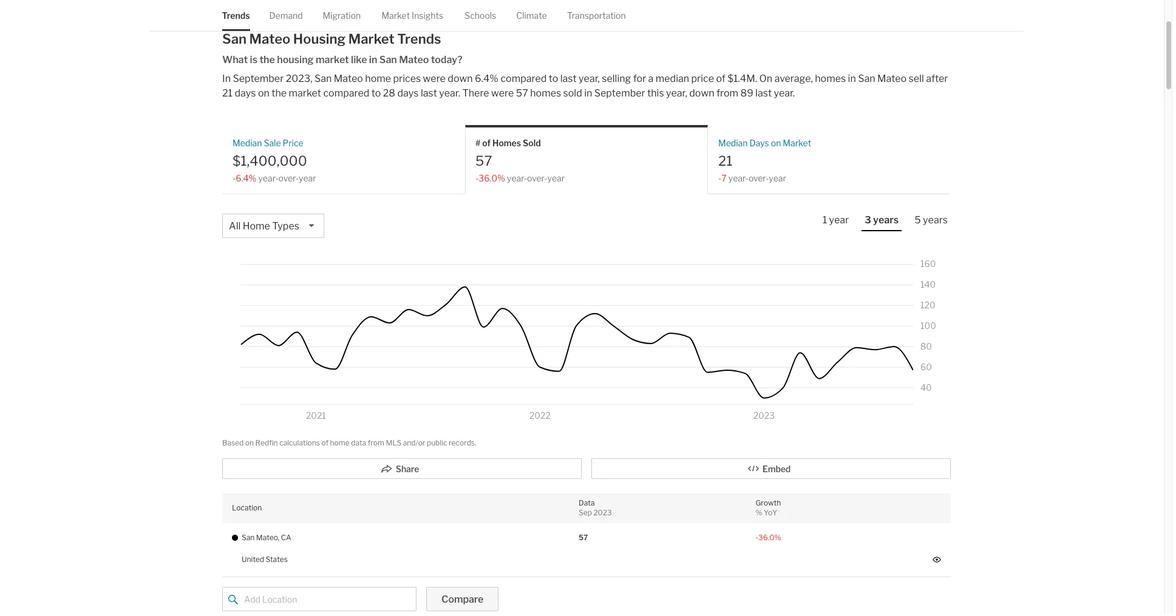 Task type: describe. For each thing, give the bounding box(es) containing it.
market for san mateo housing market trends
[[348, 31, 395, 47]]

28
[[383, 88, 395, 99]]

median sale price $1,400,000 -6.4% year-over-year
[[233, 138, 316, 183]]

schools
[[465, 10, 497, 21]]

0 horizontal spatial were
[[423, 73, 446, 85]]

1
[[823, 214, 827, 226]]

median
[[656, 73, 689, 85]]

share button
[[222, 458, 582, 479]]

from inside in september 2023, san mateo home prices were down 6.4% compared to last year, selling for a median price of $1.4m. on average, homes in san mateo sell after 21 days on the market compared to 28 days last year. there were 57 homes sold in september this year, down from 89 last year.
[[717, 88, 738, 99]]

1 year. from the left
[[439, 88, 460, 99]]

all
[[229, 220, 241, 232]]

1 vertical spatial were
[[491, 88, 514, 99]]

calculations
[[279, 438, 320, 448]]

compare button
[[426, 587, 499, 612]]

housing
[[293, 31, 346, 47]]

and/or
[[403, 438, 425, 448]]

average,
[[775, 73, 813, 85]]

wrapper image
[[228, 595, 238, 605]]

price
[[283, 138, 303, 148]]

insights
[[412, 10, 444, 21]]

mls
[[386, 438, 402, 448]]

years for 5 years
[[923, 214, 948, 226]]

on inside median days on market 21 -7 year-over-year
[[771, 138, 781, 148]]

san mateo housing market trends
[[222, 31, 441, 47]]

homes
[[492, 138, 521, 148]]

home
[[243, 220, 270, 232]]

growth % yoy
[[756, 498, 781, 517]]

0 horizontal spatial homes
[[530, 88, 561, 99]]

this
[[647, 88, 664, 99]]

data sep 2023
[[579, 498, 612, 517]]

mateo up 'prices'
[[399, 54, 429, 66]]

1 vertical spatial september
[[594, 88, 645, 99]]

# of homes sold 57 -36.0% year-over-year
[[475, 138, 565, 183]]

years for 3 years
[[873, 214, 899, 226]]

0 horizontal spatial of
[[321, 438, 329, 448]]

3 years button
[[862, 214, 902, 231]]

89
[[741, 88, 753, 99]]

3 years
[[865, 214, 899, 226]]

in
[[222, 73, 231, 85]]

0 horizontal spatial from
[[368, 438, 384, 448]]

the inside in september 2023, san mateo home prices were down 6.4% compared to last year, selling for a median price of $1.4m. on average, homes in san mateo sell after 21 days on the market compared to 28 days last year. there were 57 homes sold in september this year, down from 89 last year.
[[272, 88, 287, 99]]

1 vertical spatial down
[[689, 88, 714, 99]]

demand link
[[270, 0, 303, 31]]

redfin
[[255, 438, 278, 448]]

median for 21
[[718, 138, 748, 148]]

what
[[222, 54, 248, 66]]

median for $1,400,000
[[233, 138, 262, 148]]

sold
[[523, 138, 541, 148]]

year- for 21
[[729, 173, 749, 183]]

21 inside median days on market 21 -7 year-over-year
[[718, 153, 733, 169]]

growth
[[756, 498, 781, 507]]

0 vertical spatial the
[[260, 54, 275, 66]]

transportation
[[567, 10, 626, 21]]

all home types
[[229, 220, 299, 232]]

share
[[396, 464, 419, 474]]

data
[[351, 438, 366, 448]]

market insights link
[[382, 0, 444, 31]]

2 vertical spatial 57
[[579, 533, 588, 542]]

market inside in september 2023, san mateo home prices were down 6.4% compared to last year, selling for a median price of $1.4m. on average, homes in san mateo sell after 21 days on the market compared to 28 days last year. there were 57 homes sold in september this year, down from 89 last year.
[[289, 88, 321, 99]]

home for data
[[330, 438, 350, 448]]

mateo left sell on the top right of the page
[[878, 73, 907, 85]]

mateo down the what is the housing market like in san mateo today?
[[334, 73, 363, 85]]

prices
[[393, 73, 421, 85]]

#
[[475, 138, 481, 148]]

1 horizontal spatial year,
[[666, 88, 687, 99]]

records.
[[449, 438, 476, 448]]

united
[[242, 555, 264, 564]]

1 horizontal spatial last
[[560, 73, 577, 85]]

0 horizontal spatial september
[[233, 73, 284, 85]]

year inside median sale price $1,400,000 -6.4% year-over-year
[[299, 173, 316, 183]]

over- for 21
[[749, 173, 769, 183]]

price
[[691, 73, 714, 85]]

climate
[[517, 10, 547, 21]]

like
[[351, 54, 367, 66]]

schools link
[[465, 0, 497, 31]]

public
[[427, 438, 447, 448]]

Add Location search field
[[222, 587, 417, 612]]

5 years
[[915, 214, 948, 226]]

%
[[756, 508, 762, 517]]

selling
[[602, 73, 631, 85]]

demand
[[270, 10, 303, 21]]

location
[[232, 503, 262, 512]]

21 inside in september 2023, san mateo home prices were down 6.4% compared to last year, selling for a median price of $1.4m. on average, homes in san mateo sell after 21 days on the market compared to 28 days last year. there were 57 homes sold in september this year, down from 89 last year.
[[222, 88, 233, 99]]

types
[[272, 220, 299, 232]]

0 vertical spatial in
[[369, 54, 377, 66]]

6.4% inside in september 2023, san mateo home prices were down 6.4% compared to last year, selling for a median price of $1.4m. on average, homes in san mateo sell after 21 days on the market compared to 28 days last year. there were 57 homes sold in september this year, down from 89 last year.
[[475, 73, 499, 85]]

market inside market insights link
[[382, 10, 410, 21]]

yoy
[[764, 508, 777, 517]]

is
[[250, 54, 258, 66]]

7
[[722, 173, 727, 183]]

- inside # of homes sold 57 -36.0% year-over-year
[[475, 173, 479, 183]]

there
[[462, 88, 489, 99]]

median days on market 21 -7 year-over-year
[[718, 138, 811, 183]]

3
[[865, 214, 871, 226]]

based
[[222, 438, 244, 448]]

1 year
[[823, 214, 849, 226]]

1 vertical spatial 36.0%
[[759, 533, 781, 542]]

in september 2023, san mateo home prices were down 6.4% compared to last year, selling for a median price of $1.4m. on average, homes in san mateo sell after 21 days on the market compared to 28 days last year. there were 57 homes sold in september this year, down from 89 last year.
[[222, 73, 948, 99]]

today?
[[431, 54, 463, 66]]



Task type: locate. For each thing, give the bounding box(es) containing it.
0 horizontal spatial 57
[[475, 153, 492, 169]]

0 horizontal spatial on
[[245, 438, 254, 448]]

2 horizontal spatial 57
[[579, 533, 588, 542]]

1 vertical spatial trends
[[397, 31, 441, 47]]

1 vertical spatial of
[[482, 138, 491, 148]]

0 horizontal spatial year-
[[258, 173, 279, 183]]

0 vertical spatial market
[[382, 10, 410, 21]]

2 horizontal spatial on
[[771, 138, 781, 148]]

of
[[716, 73, 726, 85], [482, 138, 491, 148], [321, 438, 329, 448]]

0 vertical spatial down
[[448, 73, 473, 85]]

september
[[233, 73, 284, 85], [594, 88, 645, 99]]

median left days
[[718, 138, 748, 148]]

2 horizontal spatial year-
[[729, 173, 749, 183]]

0 vertical spatial market
[[316, 54, 349, 66]]

1 horizontal spatial days
[[397, 88, 419, 99]]

market inside median days on market 21 -7 year-over-year
[[783, 138, 811, 148]]

of right 'price'
[[716, 73, 726, 85]]

san up 'prices'
[[379, 54, 397, 66]]

year. down average,
[[774, 88, 795, 99]]

market
[[316, 54, 349, 66], [289, 88, 321, 99]]

in right sold
[[584, 88, 592, 99]]

0 vertical spatial homes
[[815, 73, 846, 85]]

market for median days on market 21 -7 year-over-year
[[783, 138, 811, 148]]

36.0% down # at the top left
[[479, 173, 505, 183]]

housing
[[277, 54, 314, 66]]

years
[[873, 214, 899, 226], [923, 214, 948, 226]]

in right like
[[369, 54, 377, 66]]

2 median from the left
[[718, 138, 748, 148]]

1 median from the left
[[233, 138, 262, 148]]

1 horizontal spatial compared
[[501, 73, 547, 85]]

over- for 57
[[527, 173, 547, 183]]

from
[[717, 88, 738, 99], [368, 438, 384, 448]]

0 vertical spatial 36.0%
[[479, 173, 505, 183]]

1 over- from the left
[[278, 173, 299, 183]]

days down 'prices'
[[397, 88, 419, 99]]

of inside # of homes sold 57 -36.0% year-over-year
[[482, 138, 491, 148]]

- inside median sale price $1,400,000 -6.4% year-over-year
[[233, 173, 236, 183]]

trends down market insights
[[397, 31, 441, 47]]

0 horizontal spatial down
[[448, 73, 473, 85]]

1 horizontal spatial of
[[482, 138, 491, 148]]

1 horizontal spatial in
[[584, 88, 592, 99]]

36.0%
[[479, 173, 505, 183], [759, 533, 781, 542]]

1 vertical spatial 57
[[475, 153, 492, 169]]

1 year- from the left
[[258, 173, 279, 183]]

data
[[579, 498, 595, 507]]

year, up sold
[[579, 73, 600, 85]]

2 horizontal spatial last
[[756, 88, 772, 99]]

0 horizontal spatial to
[[371, 88, 381, 99]]

from left 89
[[717, 88, 738, 99]]

on inside in september 2023, san mateo home prices were down 6.4% compared to last year, selling for a median price of $1.4m. on average, homes in san mateo sell after 21 days on the market compared to 28 days last year. there were 57 homes sold in september this year, down from 89 last year.
[[258, 88, 270, 99]]

1 vertical spatial the
[[272, 88, 287, 99]]

san left sell on the top right of the page
[[858, 73, 875, 85]]

0 horizontal spatial 36.0%
[[479, 173, 505, 183]]

1 horizontal spatial on
[[258, 88, 270, 99]]

compare
[[441, 594, 484, 605]]

climate link
[[517, 0, 547, 31]]

$1,400,000
[[233, 153, 307, 169]]

to
[[549, 73, 558, 85], [371, 88, 381, 99]]

5 years button
[[912, 214, 951, 230]]

0 vertical spatial home
[[365, 73, 391, 85]]

2023,
[[286, 73, 312, 85]]

year,
[[579, 73, 600, 85], [666, 88, 687, 99]]

57
[[516, 88, 528, 99], [475, 153, 492, 169], [579, 533, 588, 542]]

0 horizontal spatial median
[[233, 138, 262, 148]]

0 vertical spatial of
[[716, 73, 726, 85]]

based on redfin calculations of home data from mls and/or public records.
[[222, 438, 476, 448]]

6.4%
[[475, 73, 499, 85], [236, 173, 257, 183]]

over- inside # of homes sold 57 -36.0% year-over-year
[[527, 173, 547, 183]]

years inside button
[[923, 214, 948, 226]]

migration
[[323, 10, 361, 21]]

1 horizontal spatial over-
[[527, 173, 547, 183]]

the down 2023,
[[272, 88, 287, 99]]

mateo
[[249, 31, 290, 47], [399, 54, 429, 66], [334, 73, 363, 85], [878, 73, 907, 85]]

1 year button
[[820, 214, 852, 230]]

1 horizontal spatial 57
[[516, 88, 528, 99]]

the right is
[[260, 54, 275, 66]]

0 horizontal spatial 6.4%
[[236, 173, 257, 183]]

sell
[[909, 73, 924, 85]]

0 vertical spatial on
[[258, 88, 270, 99]]

1 horizontal spatial years
[[923, 214, 948, 226]]

september down selling
[[594, 88, 645, 99]]

1 horizontal spatial homes
[[815, 73, 846, 85]]

sep
[[579, 508, 592, 517]]

san mateo, ca
[[242, 533, 291, 542]]

days down is
[[235, 88, 256, 99]]

0 vertical spatial 21
[[222, 88, 233, 99]]

year- for 57
[[507, 173, 527, 183]]

year- inside median sale price $1,400,000 -6.4% year-over-year
[[258, 173, 279, 183]]

market left insights
[[382, 10, 410, 21]]

last down "on"
[[756, 88, 772, 99]]

were
[[423, 73, 446, 85], [491, 88, 514, 99]]

21
[[222, 88, 233, 99], [718, 153, 733, 169]]

year- right 7
[[729, 173, 749, 183]]

0 horizontal spatial year.
[[439, 88, 460, 99]]

year, down the median
[[666, 88, 687, 99]]

36.0% inside # of homes sold 57 -36.0% year-over-year
[[479, 173, 505, 183]]

last down 'prices'
[[421, 88, 437, 99]]

0 vertical spatial 6.4%
[[475, 73, 499, 85]]

1 years from the left
[[873, 214, 899, 226]]

1 vertical spatial in
[[848, 73, 856, 85]]

homes right average,
[[815, 73, 846, 85]]

year inside median days on market 21 -7 year-over-year
[[769, 173, 786, 183]]

0 vertical spatial were
[[423, 73, 446, 85]]

year
[[299, 173, 316, 183], [547, 173, 565, 183], [769, 173, 786, 183], [829, 214, 849, 226]]

5
[[915, 214, 921, 226]]

6.4% down $1,400,000
[[236, 173, 257, 183]]

over- down sold
[[527, 173, 547, 183]]

0 horizontal spatial home
[[330, 438, 350, 448]]

2 horizontal spatial over-
[[749, 173, 769, 183]]

years right 3
[[873, 214, 899, 226]]

1 horizontal spatial median
[[718, 138, 748, 148]]

0 horizontal spatial last
[[421, 88, 437, 99]]

after
[[926, 73, 948, 85]]

market up like
[[348, 31, 395, 47]]

transportation link
[[567, 0, 626, 31]]

over-
[[278, 173, 299, 183], [527, 173, 547, 183], [749, 173, 769, 183]]

0 horizontal spatial compared
[[323, 88, 369, 99]]

0 vertical spatial 57
[[516, 88, 528, 99]]

for
[[633, 73, 646, 85]]

57 right there at top
[[516, 88, 528, 99]]

from right the data
[[368, 438, 384, 448]]

0 vertical spatial to
[[549, 73, 558, 85]]

year inside # of homes sold 57 -36.0% year-over-year
[[547, 173, 565, 183]]

san right 2023,
[[315, 73, 332, 85]]

3 year- from the left
[[729, 173, 749, 183]]

2 over- from the left
[[527, 173, 547, 183]]

median left sale
[[233, 138, 262, 148]]

-36.0%
[[756, 533, 781, 542]]

market down 2023,
[[289, 88, 321, 99]]

2023
[[594, 508, 612, 517]]

2 horizontal spatial in
[[848, 73, 856, 85]]

mateo,
[[256, 533, 279, 542]]

sale
[[264, 138, 281, 148]]

down up there at top
[[448, 73, 473, 85]]

1 vertical spatial market
[[289, 88, 321, 99]]

united states
[[242, 555, 288, 564]]

of right # at the top left
[[482, 138, 491, 148]]

median
[[233, 138, 262, 148], [718, 138, 748, 148]]

2 year- from the left
[[507, 173, 527, 183]]

market down the san mateo housing market trends
[[316, 54, 349, 66]]

over- inside median sale price $1,400,000 -6.4% year-over-year
[[278, 173, 299, 183]]

0 horizontal spatial trends
[[222, 10, 250, 21]]

2 horizontal spatial of
[[716, 73, 726, 85]]

down
[[448, 73, 473, 85], [689, 88, 714, 99]]

1 vertical spatial market
[[348, 31, 395, 47]]

0 horizontal spatial in
[[369, 54, 377, 66]]

on
[[759, 73, 772, 85]]

1 horizontal spatial were
[[491, 88, 514, 99]]

1 vertical spatial 6.4%
[[236, 173, 257, 183]]

6.4% up there at top
[[475, 73, 499, 85]]

1 horizontal spatial september
[[594, 88, 645, 99]]

$1.4m.
[[728, 73, 757, 85]]

ca
[[281, 533, 291, 542]]

migration link
[[323, 0, 361, 31]]

home left the data
[[330, 438, 350, 448]]

1 horizontal spatial from
[[717, 88, 738, 99]]

0 horizontal spatial years
[[873, 214, 899, 226]]

year.
[[439, 88, 460, 99], [774, 88, 795, 99]]

market insights
[[382, 10, 444, 21]]

median inside median days on market 21 -7 year-over-year
[[718, 138, 748, 148]]

36.0% down the "yoy" on the right bottom of page
[[759, 533, 781, 542]]

trends up what on the top of the page
[[222, 10, 250, 21]]

year. left there at top
[[439, 88, 460, 99]]

market right days
[[783, 138, 811, 148]]

1 horizontal spatial year-
[[507, 173, 527, 183]]

home
[[365, 73, 391, 85], [330, 438, 350, 448]]

2 vertical spatial market
[[783, 138, 811, 148]]

1 horizontal spatial 6.4%
[[475, 73, 499, 85]]

a
[[648, 73, 654, 85]]

57 inside in september 2023, san mateo home prices were down 6.4% compared to last year, selling for a median price of $1.4m. on average, homes in san mateo sell after 21 days on the market compared to 28 days last year. there were 57 homes sold in september this year, down from 89 last year.
[[516, 88, 528, 99]]

1 vertical spatial home
[[330, 438, 350, 448]]

1 horizontal spatial home
[[365, 73, 391, 85]]

of right calculations at bottom
[[321, 438, 329, 448]]

median inside median sale price $1,400,000 -6.4% year-over-year
[[233, 138, 262, 148]]

homes left sold
[[530, 88, 561, 99]]

homes
[[815, 73, 846, 85], [530, 88, 561, 99]]

were down today?
[[423, 73, 446, 85]]

2 years from the left
[[923, 214, 948, 226]]

1 vertical spatial on
[[771, 138, 781, 148]]

2 vertical spatial of
[[321, 438, 329, 448]]

1 vertical spatial from
[[368, 438, 384, 448]]

home up '28'
[[365, 73, 391, 85]]

over- right 7
[[749, 173, 769, 183]]

2 vertical spatial on
[[245, 438, 254, 448]]

0 vertical spatial trends
[[222, 10, 250, 21]]

-
[[233, 173, 236, 183], [475, 173, 479, 183], [718, 173, 722, 183], [756, 533, 759, 542]]

year- down "homes"
[[507, 173, 527, 183]]

0 vertical spatial year,
[[579, 73, 600, 85]]

0 vertical spatial compared
[[501, 73, 547, 85]]

0 horizontal spatial over-
[[278, 173, 299, 183]]

years right 5
[[923, 214, 948, 226]]

home inside in september 2023, san mateo home prices were down 6.4% compared to last year, selling for a median price of $1.4m. on average, homes in san mateo sell after 21 days on the market compared to 28 days last year. there were 57 homes sold in september this year, down from 89 last year.
[[365, 73, 391, 85]]

on
[[258, 88, 270, 99], [771, 138, 781, 148], [245, 438, 254, 448]]

1 vertical spatial homes
[[530, 88, 561, 99]]

57 down 'sep'
[[579, 533, 588, 542]]

0 horizontal spatial days
[[235, 88, 256, 99]]

trends link
[[222, 0, 250, 31]]

0 horizontal spatial 21
[[222, 88, 233, 99]]

3 over- from the left
[[749, 173, 769, 183]]

year- down $1,400,000
[[258, 173, 279, 183]]

- inside median days on market 21 -7 year-over-year
[[718, 173, 722, 183]]

1 vertical spatial to
[[371, 88, 381, 99]]

1 horizontal spatial to
[[549, 73, 558, 85]]

1 horizontal spatial 36.0%
[[759, 533, 781, 542]]

57 down # at the top left
[[475, 153, 492, 169]]

september down is
[[233, 73, 284, 85]]

1 days from the left
[[235, 88, 256, 99]]

1 horizontal spatial down
[[689, 88, 714, 99]]

were right there at top
[[491, 88, 514, 99]]

1 vertical spatial year,
[[666, 88, 687, 99]]

1 horizontal spatial year.
[[774, 88, 795, 99]]

0 vertical spatial from
[[717, 88, 738, 99]]

year- inside median days on market 21 -7 year-over-year
[[729, 173, 749, 183]]

years inside 'button'
[[873, 214, 899, 226]]

1 vertical spatial compared
[[323, 88, 369, 99]]

2 days from the left
[[397, 88, 419, 99]]

2 vertical spatial in
[[584, 88, 592, 99]]

mateo up is
[[249, 31, 290, 47]]

1 horizontal spatial 21
[[718, 153, 733, 169]]

embed
[[763, 464, 791, 474]]

21 up 7
[[718, 153, 733, 169]]

year-
[[258, 173, 279, 183], [507, 173, 527, 183], [729, 173, 749, 183]]

year inside button
[[829, 214, 849, 226]]

embed button
[[591, 458, 951, 479]]

san up what on the top of the page
[[222, 31, 247, 47]]

days
[[750, 138, 769, 148]]

0 horizontal spatial year,
[[579, 73, 600, 85]]

states
[[266, 555, 288, 564]]

year- inside # of homes sold 57 -36.0% year-over-year
[[507, 173, 527, 183]]

sold
[[563, 88, 582, 99]]

2 year. from the left
[[774, 88, 795, 99]]

over- inside median days on market 21 -7 year-over-year
[[749, 173, 769, 183]]

san left mateo,
[[242, 533, 255, 542]]

in right average,
[[848, 73, 856, 85]]

57 inside # of homes sold 57 -36.0% year-over-year
[[475, 153, 492, 169]]

home for prices
[[365, 73, 391, 85]]

down down 'price'
[[689, 88, 714, 99]]

21 down in
[[222, 88, 233, 99]]

0 vertical spatial september
[[233, 73, 284, 85]]

what is the housing market like in san mateo today?
[[222, 54, 463, 66]]

6.4% inside median sale price $1,400,000 -6.4% year-over-year
[[236, 173, 257, 183]]

over- down $1,400,000
[[278, 173, 299, 183]]

last up sold
[[560, 73, 577, 85]]

of inside in september 2023, san mateo home prices were down 6.4% compared to last year, selling for a median price of $1.4m. on average, homes in san mateo sell after 21 days on the market compared to 28 days last year. there were 57 homes sold in september this year, down from 89 last year.
[[716, 73, 726, 85]]

1 horizontal spatial trends
[[397, 31, 441, 47]]

1 vertical spatial 21
[[718, 153, 733, 169]]

the
[[260, 54, 275, 66], [272, 88, 287, 99]]



Task type: vqa. For each thing, say whether or not it's contained in the screenshot.
Duboce for Duboce Ave Church St Bus Stop and Train Station • 0.5 miles NBUS
no



